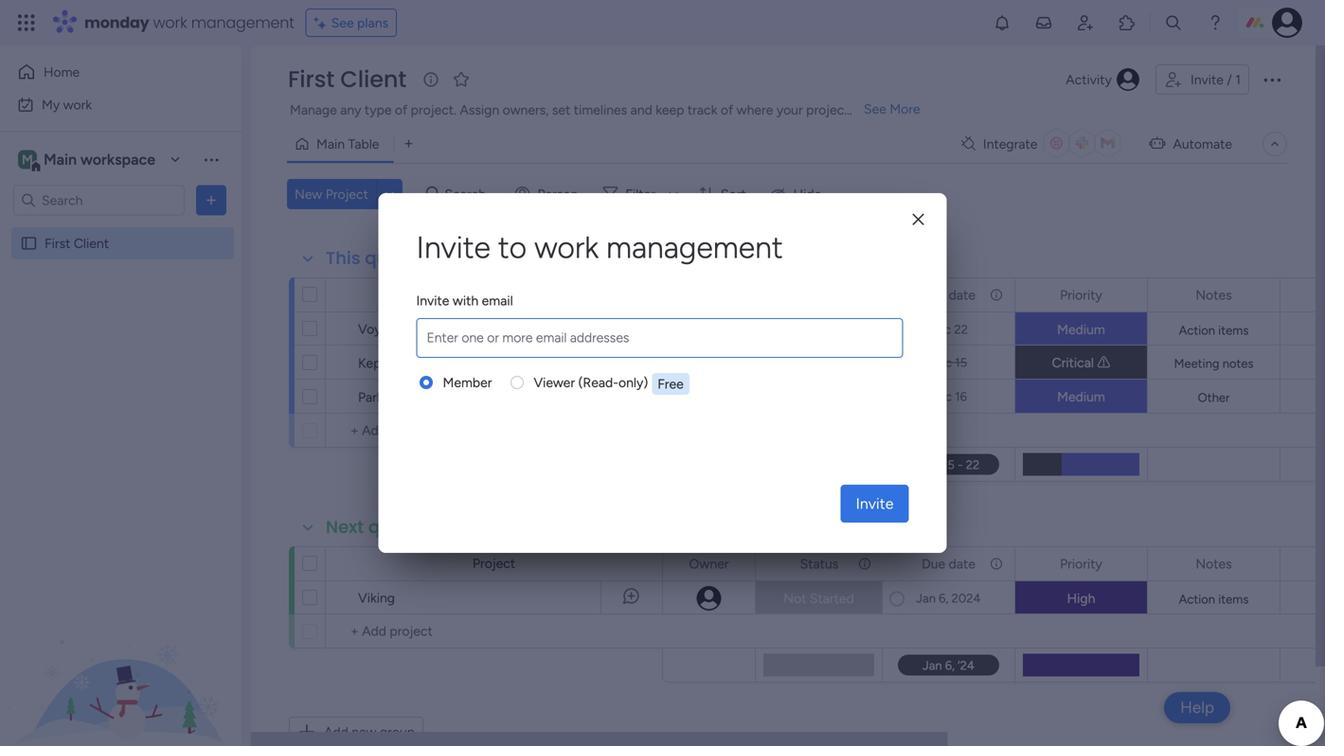 Task type: locate. For each thing, give the bounding box(es) containing it.
viewer
[[534, 375, 575, 391]]

my work button
[[11, 90, 204, 120]]

m
[[22, 152, 33, 168]]

0 vertical spatial action
[[1179, 323, 1216, 338]]

0 vertical spatial notes field
[[1192, 285, 1237, 306]]

invite / 1
[[1191, 72, 1241, 88]]

first
[[288, 63, 335, 95], [45, 235, 70, 252]]

2 of from the left
[[721, 102, 734, 118]]

free
[[658, 376, 684, 393]]

1 horizontal spatial client
[[340, 63, 407, 95]]

0 horizontal spatial first
[[45, 235, 70, 252]]

due date up jan 6, 2024
[[922, 556, 976, 572]]

1 horizontal spatial first
[[288, 63, 335, 95]]

date for first column information icon from the bottom of the page
[[949, 556, 976, 572]]

2 vertical spatial project
[[473, 556, 516, 572]]

0 vertical spatial priority
[[1061, 287, 1103, 303]]

1 vertical spatial 1
[[637, 362, 641, 373]]

1 vertical spatial due date field
[[917, 554, 981, 575]]

1 vertical spatial dec
[[931, 355, 952, 371]]

monday work management
[[84, 12, 294, 33]]

0 vertical spatial management
[[191, 12, 294, 33]]

add view image
[[405, 137, 413, 151]]

1 column information image from the top
[[989, 288, 1005, 303]]

first client up any
[[288, 63, 407, 95]]

2 vertical spatial dec
[[931, 389, 952, 405]]

0 horizontal spatial management
[[191, 12, 294, 33]]

1 vertical spatial medium
[[1058, 389, 1106, 405]]

due date field for first column information icon from the bottom of the page
[[917, 554, 981, 575]]

any
[[340, 102, 362, 118]]

work inside button
[[63, 97, 92, 113]]

due date field for second column information icon from the bottom
[[917, 285, 981, 306]]

priority up critical ⚠️️
[[1061, 287, 1103, 303]]

client down search in workspace field
[[74, 235, 109, 252]]

1 vertical spatial notes
[[1196, 556, 1233, 572]]

0 horizontal spatial main
[[44, 151, 77, 169]]

first right public board icon at the top left of page
[[45, 235, 70, 252]]

date up 2024
[[949, 556, 976, 572]]

client inside list box
[[74, 235, 109, 252]]

main inside workspace selection element
[[44, 151, 77, 169]]

priority up high at bottom
[[1061, 556, 1103, 572]]

items
[[1219, 323, 1249, 338], [1219, 592, 1249, 607]]

option
[[0, 226, 242, 230]]

invite
[[1191, 72, 1224, 88], [417, 229, 491, 266], [417, 293, 450, 309], [856, 495, 894, 513]]

notifications image
[[993, 13, 1012, 32]]

invite button
[[841, 485, 909, 523]]

due up dec 22 at the top right of page
[[922, 287, 946, 303]]

activity button
[[1059, 64, 1149, 95]]

filter button
[[595, 179, 685, 209]]

0 horizontal spatial see
[[331, 15, 354, 31]]

show board description image
[[420, 70, 443, 89]]

1 vertical spatial items
[[1219, 592, 1249, 607]]

1 notes field from the top
[[1192, 285, 1237, 306]]

dec for dec 22
[[930, 322, 952, 337]]

Enter one or more email addresses text field
[[421, 320, 899, 357]]

started
[[810, 591, 855, 607]]

2 priority field from the top
[[1056, 554, 1108, 575]]

1 vertical spatial date
[[949, 556, 976, 572]]

quarter right next
[[369, 516, 433, 540]]

medium for voyager
[[1058, 322, 1106, 338]]

workspace image
[[18, 149, 37, 170]]

column information image
[[989, 288, 1005, 303], [989, 557, 1005, 572]]

1 date from the top
[[949, 287, 976, 303]]

main for main workspace
[[44, 151, 77, 169]]

0 vertical spatial quarter
[[365, 246, 430, 271]]

due
[[922, 287, 946, 303], [922, 556, 946, 572]]

invite for invite
[[856, 495, 894, 513]]

workspace
[[80, 151, 155, 169]]

see plans
[[331, 15, 389, 31]]

notes for 1st notes field
[[1196, 287, 1233, 303]]

set
[[552, 102, 571, 118]]

0 vertical spatial dec
[[930, 322, 952, 337]]

where
[[737, 102, 774, 118]]

0 vertical spatial column information image
[[989, 288, 1005, 303]]

1 vertical spatial management
[[607, 229, 783, 266]]

quarter for next quarter
[[369, 516, 433, 540]]

Search in workspace field
[[40, 190, 158, 211]]

see
[[331, 15, 354, 31], [864, 101, 887, 117]]

due up jan
[[922, 556, 946, 572]]

first client right public board icon at the top left of page
[[45, 235, 109, 252]]

search everything image
[[1165, 13, 1184, 32]]

dec left "15"
[[931, 355, 952, 371]]

quarter right this
[[365, 246, 430, 271]]

15
[[955, 355, 968, 371]]

inbox image
[[1035, 13, 1054, 32]]

person button
[[508, 179, 590, 209]]

main left table
[[317, 136, 345, 152]]

work for monday
[[153, 12, 187, 33]]

Next quarter field
[[321, 516, 438, 540]]

only)
[[619, 375, 649, 391]]

this
[[326, 246, 361, 271]]

1 vertical spatial work
[[63, 97, 92, 113]]

1 horizontal spatial main
[[317, 136, 345, 152]]

priority field up high at bottom
[[1056, 554, 1108, 575]]

0 vertical spatial priority field
[[1056, 285, 1108, 306]]

invite left /
[[1191, 72, 1224, 88]]

see inside see plans button
[[331, 15, 354, 31]]

2 notes field from the top
[[1192, 554, 1237, 575]]

see left more
[[864, 101, 887, 117]]

0 vertical spatial 1
[[1236, 72, 1241, 88]]

0 vertical spatial notes
[[1196, 287, 1233, 303]]

1 vertical spatial column information image
[[989, 557, 1005, 572]]

project for next quarter
[[473, 556, 516, 572]]

angle down image
[[385, 187, 394, 201]]

1 notes from the top
[[1196, 287, 1233, 303]]

date
[[949, 287, 976, 303], [949, 556, 976, 572]]

client
[[340, 63, 407, 95], [74, 235, 109, 252]]

invite up column information image
[[856, 495, 894, 513]]

project
[[326, 186, 369, 202], [473, 287, 516, 303], [473, 556, 516, 572]]

0 vertical spatial action items
[[1179, 323, 1249, 338]]

viewer (read-only)
[[534, 375, 649, 391]]

close image
[[913, 213, 924, 227]]

1 horizontal spatial first client
[[288, 63, 407, 95]]

invite up invite with email
[[417, 229, 491, 266]]

1 vertical spatial see
[[864, 101, 887, 117]]

track
[[688, 102, 718, 118]]

work
[[153, 12, 187, 33], [63, 97, 92, 113], [535, 229, 599, 266]]

main inside button
[[317, 136, 345, 152]]

home
[[44, 64, 80, 80]]

public board image
[[20, 235, 38, 253]]

0 horizontal spatial 1
[[637, 362, 641, 373]]

1 vertical spatial first client
[[45, 235, 109, 252]]

1 priority from the top
[[1061, 287, 1103, 303]]

dapulse integrations image
[[962, 137, 976, 151]]

main workspace
[[44, 151, 155, 169]]

1 vertical spatial notes field
[[1192, 554, 1237, 575]]

action items
[[1179, 323, 1249, 338], [1179, 592, 1249, 607]]

1 priority field from the top
[[1056, 285, 1108, 306]]

1 vertical spatial priority
[[1061, 556, 1103, 572]]

0 vertical spatial first
[[288, 63, 335, 95]]

this quarter
[[326, 246, 430, 271]]

Owner field
[[685, 554, 734, 575]]

1 due date from the top
[[922, 287, 976, 303]]

0 horizontal spatial first client
[[45, 235, 109, 252]]

0 vertical spatial project
[[326, 186, 369, 202]]

quarter inside field
[[369, 516, 433, 540]]

work right monday
[[153, 12, 187, 33]]

next quarter
[[326, 516, 433, 540]]

1 vertical spatial client
[[74, 235, 109, 252]]

action
[[1179, 323, 1216, 338], [1179, 592, 1216, 607]]

voyager
[[358, 321, 408, 337]]

work right my
[[63, 97, 92, 113]]

0 horizontal spatial client
[[74, 235, 109, 252]]

1 inside invite / 1 button
[[1236, 72, 1241, 88]]

priority
[[1061, 287, 1103, 303], [1061, 556, 1103, 572]]

work down person on the left of page
[[535, 229, 599, 266]]

Due date field
[[917, 285, 981, 306], [917, 554, 981, 575]]

0 vertical spatial client
[[340, 63, 407, 95]]

2 dec from the top
[[931, 355, 952, 371]]

priority field up critical ⚠️️
[[1056, 285, 1108, 306]]

0 horizontal spatial of
[[395, 102, 408, 118]]

Notes field
[[1192, 285, 1237, 306], [1192, 554, 1237, 575]]

help button
[[1165, 693, 1231, 724]]

16
[[956, 389, 968, 405]]

1 vertical spatial due date
[[922, 556, 976, 572]]

quarter inside field
[[365, 246, 430, 271]]

invite left with
[[417, 293, 450, 309]]

jan 6, 2024
[[917, 591, 981, 607]]

due date up dec 22 at the top right of page
[[922, 287, 976, 303]]

dec left '16'
[[931, 389, 952, 405]]

0 vertical spatial work
[[153, 12, 187, 33]]

medium down critical ⚠️️
[[1058, 389, 1106, 405]]

project
[[807, 102, 850, 118]]

arrow down image
[[662, 183, 685, 206]]

2 action from the top
[[1179, 592, 1216, 607]]

medium up critical ⚠️️
[[1058, 322, 1106, 338]]

1 vertical spatial action items
[[1179, 592, 1249, 607]]

integrate
[[984, 136, 1038, 152]]

sort button
[[691, 179, 758, 209]]

1 due from the top
[[922, 287, 946, 303]]

This quarter field
[[321, 246, 435, 271]]

1 up 'only)'
[[637, 362, 641, 373]]

of
[[395, 102, 408, 118], [721, 102, 734, 118]]

first inside list box
[[45, 235, 70, 252]]

/
[[1228, 72, 1233, 88]]

0 vertical spatial items
[[1219, 323, 1249, 338]]

2 medium from the top
[[1058, 389, 1106, 405]]

main right workspace icon at left top
[[44, 151, 77, 169]]

stuck
[[802, 322, 836, 338]]

see left plans
[[331, 15, 354, 31]]

1 horizontal spatial see
[[864, 101, 887, 117]]

hide
[[794, 186, 822, 202]]

0 vertical spatial due date
[[922, 287, 976, 303]]

first up the manage
[[288, 63, 335, 95]]

see for see plans
[[331, 15, 354, 31]]

home button
[[11, 57, 204, 87]]

1 vertical spatial quarter
[[369, 516, 433, 540]]

dec
[[930, 322, 952, 337], [931, 355, 952, 371], [931, 389, 952, 405]]

of right track
[[721, 102, 734, 118]]

0 vertical spatial due
[[922, 287, 946, 303]]

1 due date field from the top
[[917, 285, 981, 306]]

1 dec from the top
[[930, 322, 952, 337]]

1 right /
[[1236, 72, 1241, 88]]

quarter for this quarter
[[365, 246, 430, 271]]

of right type
[[395, 102, 408, 118]]

due date
[[922, 287, 976, 303], [922, 556, 976, 572]]

first client
[[288, 63, 407, 95], [45, 235, 109, 252]]

automate
[[1174, 136, 1233, 152]]

1 vertical spatial project
[[473, 287, 516, 303]]

0 vertical spatial due date field
[[917, 285, 981, 306]]

1 vertical spatial priority field
[[1056, 554, 1108, 575]]

0 vertical spatial first client
[[288, 63, 407, 95]]

stands.
[[853, 102, 895, 118]]

dec left 22
[[930, 322, 952, 337]]

collapse board header image
[[1268, 136, 1283, 152]]

medium
[[1058, 322, 1106, 338], [1058, 389, 1106, 405]]

management
[[191, 12, 294, 33], [607, 229, 783, 266]]

Priority field
[[1056, 285, 1108, 306], [1056, 554, 1108, 575]]

2 due date field from the top
[[917, 554, 981, 575]]

invite for invite to work management
[[417, 229, 491, 266]]

1 vertical spatial first
[[45, 235, 70, 252]]

0 vertical spatial medium
[[1058, 322, 1106, 338]]

0 vertical spatial see
[[331, 15, 354, 31]]

1 horizontal spatial 1
[[1236, 72, 1241, 88]]

project for this quarter
[[473, 287, 516, 303]]

2 notes from the top
[[1196, 556, 1233, 572]]

1 vertical spatial due
[[922, 556, 946, 572]]

quarter
[[365, 246, 430, 271], [369, 516, 433, 540]]

monday
[[84, 12, 149, 33]]

1 horizontal spatial work
[[153, 12, 187, 33]]

date up 22
[[949, 287, 976, 303]]

Status field
[[796, 554, 844, 575]]

with
[[453, 293, 479, 309]]

1 medium from the top
[[1058, 322, 1106, 338]]

due date field up dec 22 at the top right of page
[[917, 285, 981, 306]]

1
[[1236, 72, 1241, 88], [637, 362, 641, 373]]

invite for invite / 1
[[1191, 72, 1224, 88]]

1 action items from the top
[[1179, 323, 1249, 338]]

3 dec from the top
[[931, 389, 952, 405]]

member
[[443, 375, 492, 391]]

0 horizontal spatial work
[[63, 97, 92, 113]]

1 vertical spatial action
[[1179, 592, 1216, 607]]

2 date from the top
[[949, 556, 976, 572]]

due date field up jan 6, 2024
[[917, 554, 981, 575]]

client up type
[[340, 63, 407, 95]]

see inside see more link
[[864, 101, 887, 117]]

and
[[631, 102, 653, 118]]

1 horizontal spatial of
[[721, 102, 734, 118]]

0 vertical spatial date
[[949, 287, 976, 303]]

2 vertical spatial work
[[535, 229, 599, 266]]



Task type: vqa. For each thing, say whether or not it's contained in the screenshot.
the topmost + Add Project text box
no



Task type: describe. For each thing, give the bounding box(es) containing it.
help image
[[1206, 13, 1225, 32]]

main for main table
[[317, 136, 345, 152]]

plans
[[357, 15, 389, 31]]

done
[[804, 355, 835, 371]]

1 horizontal spatial management
[[607, 229, 783, 266]]

lottie animation image
[[0, 555, 242, 747]]

see more
[[864, 101, 921, 117]]

my
[[42, 97, 60, 113]]

keep
[[656, 102, 685, 118]]

to
[[498, 229, 527, 266]]

1 action from the top
[[1179, 323, 1216, 338]]

add to favorites image
[[452, 70, 471, 89]]

dec 16
[[931, 389, 968, 405]]

invite to work management
[[417, 229, 783, 266]]

2 horizontal spatial work
[[535, 229, 599, 266]]

dec 22
[[930, 322, 968, 337]]

notes
[[1223, 356, 1254, 371]]

2 due from the top
[[922, 556, 946, 572]]

new
[[295, 186, 322, 202]]

my work
[[42, 97, 92, 113]]

meeting notes
[[1175, 356, 1254, 371]]

22
[[955, 322, 968, 337]]

notes for second notes field from the top
[[1196, 556, 1233, 572]]

help
[[1181, 698, 1215, 718]]

v2 search image
[[426, 184, 440, 205]]

workspace selection element
[[18, 148, 158, 173]]

dec 15
[[931, 355, 968, 371]]

dec for dec 16
[[931, 389, 952, 405]]

table
[[348, 136, 379, 152]]

assign
[[460, 102, 500, 118]]

person
[[538, 186, 578, 202]]

other
[[1198, 390, 1230, 406]]

⚠️️
[[1098, 355, 1111, 371]]

email
[[482, 293, 513, 309]]

2 items from the top
[[1219, 592, 1249, 607]]

next
[[326, 516, 364, 540]]

invite with email
[[417, 293, 513, 309]]

noah lott image
[[1273, 8, 1303, 38]]

sort
[[721, 186, 746, 202]]

owners,
[[503, 102, 549, 118]]

lottie animation element
[[0, 555, 242, 747]]

filter
[[626, 186, 656, 202]]

work for my
[[63, 97, 92, 113]]

viking
[[358, 590, 395, 607]]

main table button
[[287, 129, 394, 159]]

dec for dec 15
[[931, 355, 952, 371]]

date for second column information icon from the bottom
[[949, 287, 976, 303]]

select product image
[[17, 13, 36, 32]]

activity
[[1066, 72, 1113, 88]]

invite / 1 button
[[1156, 64, 1250, 95]]

v2 done deadline image
[[890, 354, 905, 372]]

main table
[[317, 136, 379, 152]]

new project button
[[287, 179, 376, 209]]

project inside new project "button"
[[326, 186, 369, 202]]

1 inside 1 button
[[637, 362, 641, 373]]

critical
[[1052, 355, 1095, 371]]

invite members image
[[1077, 13, 1096, 32]]

medium for parker
[[1058, 389, 1106, 405]]

2 action items from the top
[[1179, 592, 1249, 607]]

manage
[[290, 102, 337, 118]]

timelines
[[574, 102, 628, 118]]

column information image
[[858, 557, 873, 572]]

(read-
[[579, 375, 619, 391]]

invite for invite with email
[[417, 293, 450, 309]]

project.
[[411, 102, 457, 118]]

2024
[[952, 591, 981, 607]]

see more link
[[862, 100, 923, 118]]

apps image
[[1118, 13, 1137, 32]]

type
[[365, 102, 392, 118]]

meeting
[[1175, 356, 1220, 371]]

autopilot image
[[1150, 131, 1166, 155]]

see plans button
[[306, 9, 397, 37]]

manage any type of project. assign owners, set timelines and keep track of where your project stands.
[[290, 102, 895, 118]]

not started
[[784, 591, 855, 607]]

Search field
[[440, 181, 497, 208]]

parker
[[358, 389, 395, 406]]

high
[[1068, 591, 1096, 607]]

2 priority from the top
[[1061, 556, 1103, 572]]

not
[[784, 591, 807, 607]]

1 items from the top
[[1219, 323, 1249, 338]]

6,
[[939, 591, 949, 607]]

new project
[[295, 186, 369, 202]]

1 of from the left
[[395, 102, 408, 118]]

status
[[801, 556, 839, 572]]

jan
[[917, 591, 936, 607]]

see for see more
[[864, 101, 887, 117]]

critical ⚠️️
[[1052, 355, 1111, 371]]

2 due date from the top
[[922, 556, 976, 572]]

hide button
[[763, 179, 833, 209]]

2 column information image from the top
[[989, 557, 1005, 572]]

First Client field
[[283, 63, 412, 95]]

your
[[777, 102, 803, 118]]

owner
[[689, 556, 729, 572]]

first client inside list box
[[45, 235, 109, 252]]

first client list box
[[0, 224, 242, 516]]

1 button
[[601, 346, 662, 380]]

kepler
[[358, 355, 396, 371]]

more
[[890, 101, 921, 117]]



